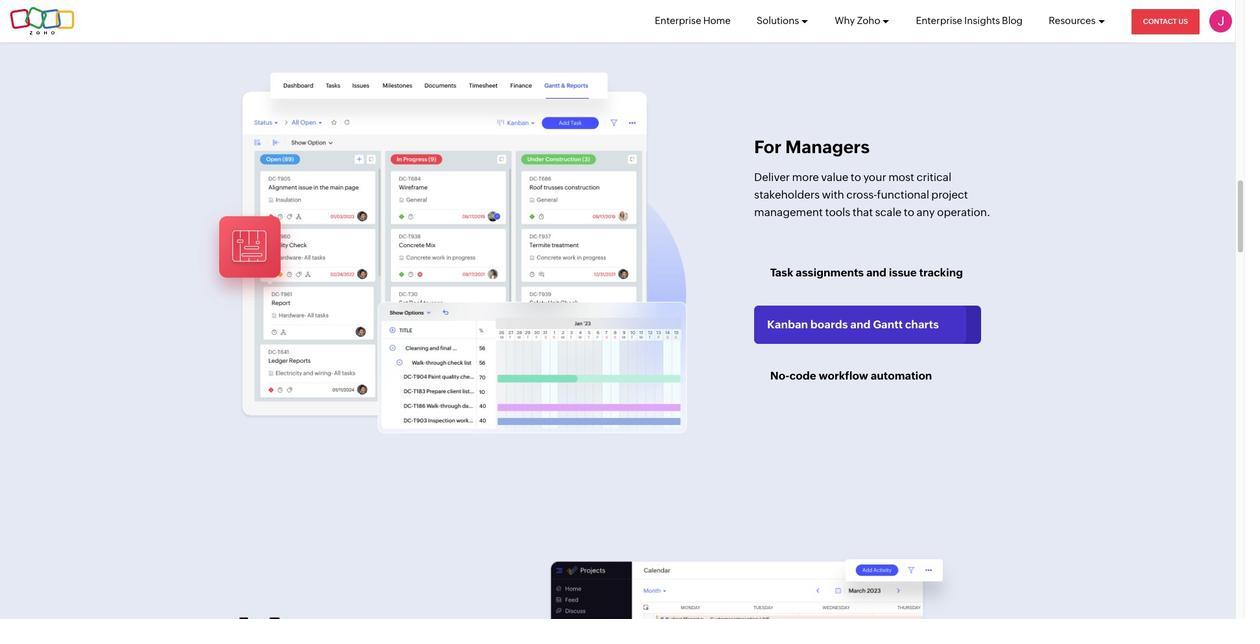 Task type: vqa. For each thing, say whether or not it's contained in the screenshot.
the left to
yes



Task type: locate. For each thing, give the bounding box(es) containing it.
to left any
[[904, 206, 915, 219]]

enterprise home link
[[655, 0, 731, 42]]

0 horizontal spatial enterprise
[[655, 15, 702, 26]]

any
[[917, 206, 936, 219]]

0 vertical spatial and
[[867, 266, 887, 279]]

to up cross-
[[851, 170, 862, 183]]

kanban boards and gantt charts image
[[238, 73, 693, 454], [270, 73, 608, 99]]

deliver more value to your most critical stakeholders with cross-functional project management tools that scale to any operation.
[[755, 170, 991, 219]]

enterprise for enterprise insights blog
[[917, 15, 963, 26]]

1 enterprise from the left
[[655, 15, 702, 26]]

enterprise insights blog
[[917, 15, 1023, 26]]

enterprise for enterprise home
[[655, 15, 702, 26]]

0 vertical spatial to
[[851, 170, 862, 183]]

1 vertical spatial and
[[851, 318, 871, 331]]

content collaboration and calendars image
[[544, 550, 998, 619], [846, 559, 943, 581]]

no-code workflow automation
[[771, 369, 933, 382]]

project
[[932, 188, 969, 201]]

your
[[864, 170, 887, 183]]

management
[[755, 206, 824, 219]]

and
[[867, 266, 887, 279], [851, 318, 871, 331]]

to
[[851, 170, 862, 183], [904, 206, 915, 219]]

kanban
[[768, 318, 809, 331]]

code
[[790, 369, 817, 382]]

zoho
[[858, 15, 881, 26]]

critical
[[917, 170, 952, 183]]

that
[[853, 206, 874, 219]]

solutions
[[757, 15, 800, 26]]

and for issue
[[867, 266, 887, 279]]

2 enterprise from the left
[[917, 15, 963, 26]]

enterprise inside enterprise home link
[[655, 15, 702, 26]]

us
[[1179, 18, 1189, 25]]

enterprise left insights
[[917, 15, 963, 26]]

managers
[[786, 137, 870, 157]]

enterprise left home
[[655, 15, 702, 26]]

kanban boards and gantt charts
[[768, 318, 940, 331]]

and for gantt
[[851, 318, 871, 331]]

enterprise
[[655, 15, 702, 26], [917, 15, 963, 26]]

workflow
[[819, 369, 869, 382]]

more
[[793, 170, 819, 183]]

enterprise home
[[655, 15, 731, 26]]

1 horizontal spatial enterprise
[[917, 15, 963, 26]]

0 horizontal spatial to
[[851, 170, 862, 183]]

1 vertical spatial to
[[904, 206, 915, 219]]

for managers
[[755, 137, 870, 157]]

value
[[822, 170, 849, 183]]

enterprise insights blog link
[[917, 0, 1023, 42]]

enterprise inside enterprise insights blog link
[[917, 15, 963, 26]]

2 kanban boards and gantt charts image from the left
[[270, 73, 608, 99]]

and left issue
[[867, 266, 887, 279]]

stakeholders
[[755, 188, 820, 201]]

and left gantt on the right bottom of page
[[851, 318, 871, 331]]



Task type: describe. For each thing, give the bounding box(es) containing it.
operation.
[[938, 206, 991, 219]]

task assignments and issue tracking
[[771, 266, 964, 279]]

1 horizontal spatial to
[[904, 206, 915, 219]]

assignments
[[796, 266, 865, 279]]

functional
[[878, 188, 930, 201]]

zoho enterprise logo image
[[10, 7, 75, 35]]

contact
[[1144, 18, 1178, 25]]

gantt
[[874, 318, 903, 331]]

why
[[835, 15, 856, 26]]

contact us
[[1144, 18, 1189, 25]]

james peterson image
[[1210, 10, 1233, 32]]

with
[[823, 188, 845, 201]]

tools
[[826, 206, 851, 219]]

tracking
[[920, 266, 964, 279]]

resources
[[1049, 15, 1097, 26]]

1 kanban boards and gantt charts image from the left
[[238, 73, 693, 454]]

insights
[[965, 15, 1001, 26]]

blog
[[1003, 15, 1023, 26]]

automation
[[871, 369, 933, 382]]

issue
[[890, 266, 917, 279]]

task
[[771, 266, 794, 279]]

deliver
[[755, 170, 790, 183]]

scale
[[876, 206, 902, 219]]

boards
[[811, 318, 849, 331]]

cross-
[[847, 188, 878, 201]]

no-
[[771, 369, 790, 382]]

charts
[[906, 318, 940, 331]]

most
[[889, 170, 915, 183]]

why zoho
[[835, 15, 881, 26]]

home
[[704, 15, 731, 26]]

for
[[755, 137, 782, 157]]

contact us link
[[1132, 9, 1201, 34]]



